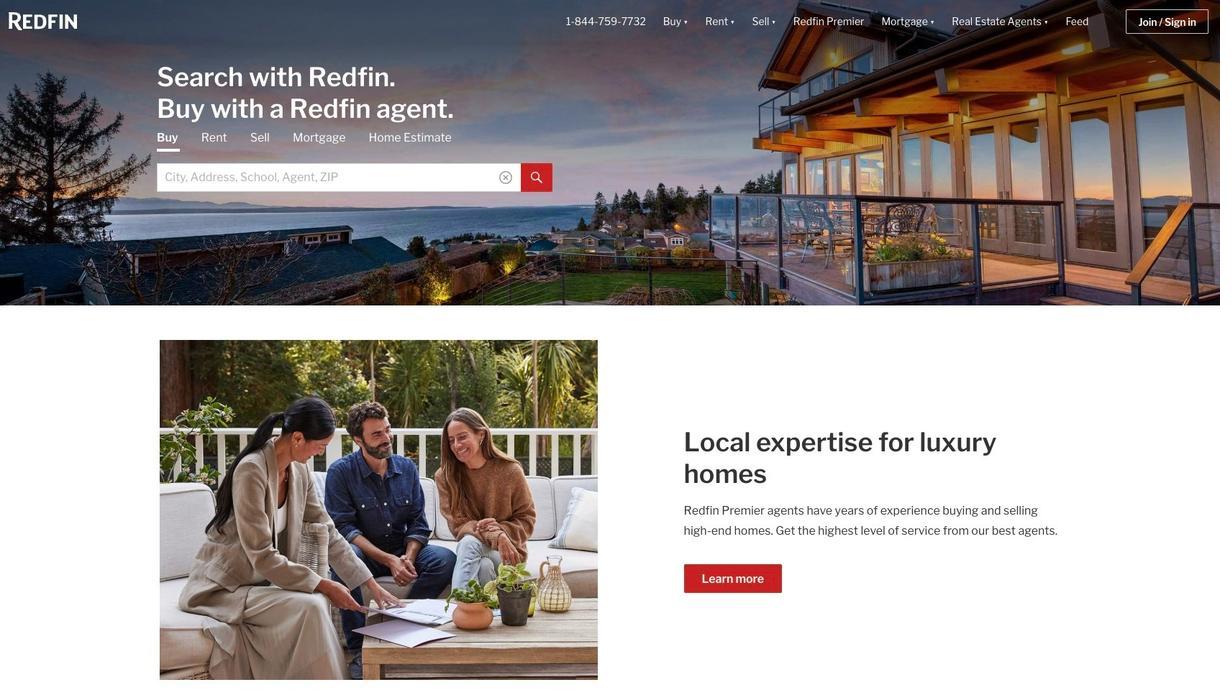 Task type: locate. For each thing, give the bounding box(es) containing it.
City, Address, School, Agent, ZIP search field
[[157, 163, 521, 192]]

search input image
[[499, 171, 512, 184]]

tab list
[[157, 130, 553, 192]]

a woman showing a document for a backyard consultation. image
[[160, 340, 598, 680]]



Task type: vqa. For each thing, say whether or not it's contained in the screenshot.
search input Icon at the left of the page
yes



Task type: describe. For each thing, give the bounding box(es) containing it.
submit search image
[[531, 172, 542, 184]]



